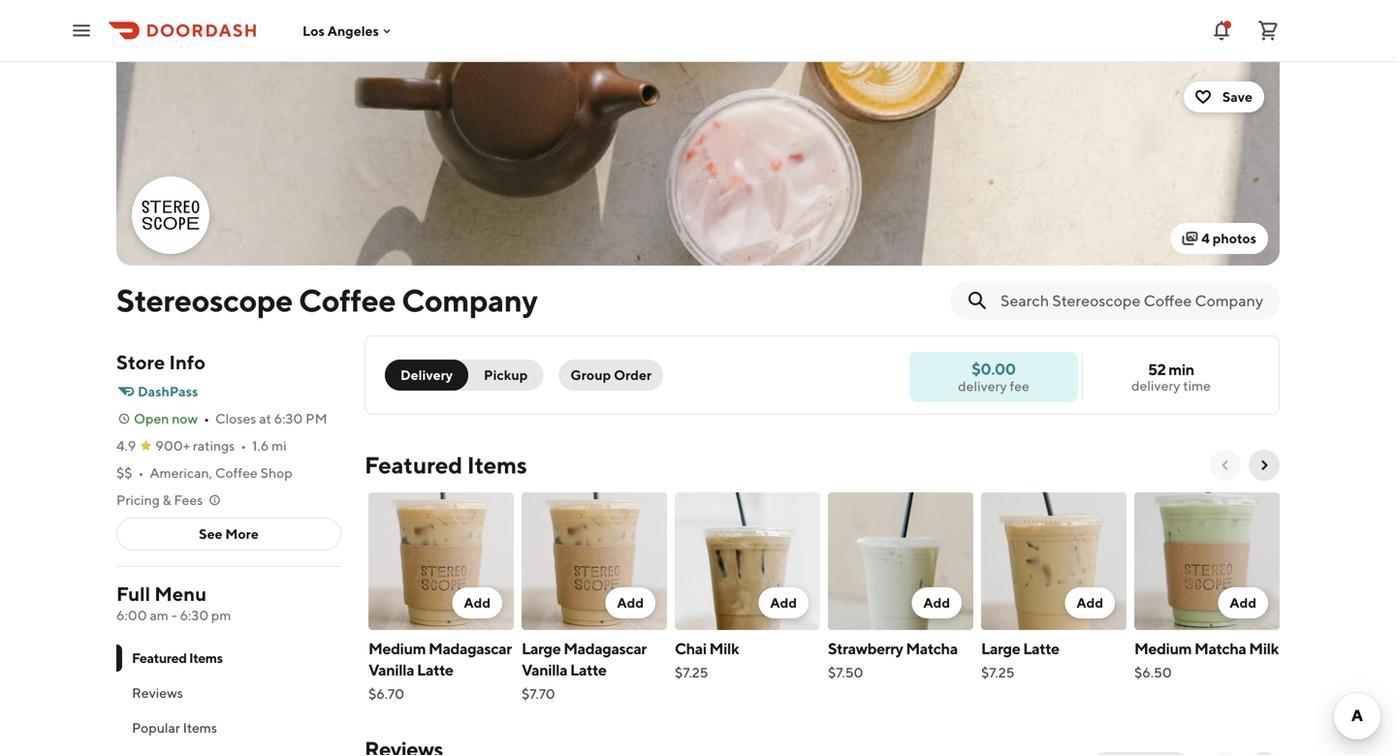 Task type: vqa. For each thing, say whether or not it's contained in the screenshot.
1 × corresponding to Le Bowl
no



Task type: locate. For each thing, give the bounding box(es) containing it.
large for large latte
[[982, 640, 1021, 658]]

4 photos
[[1202, 230, 1257, 246]]

items down pickup option
[[467, 452, 527, 479]]

add for strawberry matcha
[[924, 595, 951, 611]]

1 horizontal spatial featured
[[365, 452, 463, 479]]

large inside large latte $7.25
[[982, 640, 1021, 658]]

madagascar for large madagascar vanilla latte
[[564, 640, 647, 658]]

0 horizontal spatial coffee
[[215, 465, 258, 481]]

1 vertical spatial items
[[189, 650, 223, 666]]

group
[[571, 367, 611, 383]]

delivery
[[401, 367, 453, 383]]

save button
[[1184, 81, 1265, 113]]

delivery inside $0.00 delivery fee
[[958, 378, 1007, 394]]

1 add button from the left
[[452, 588, 502, 619]]

pm
[[306, 411, 327, 427]]

•
[[204, 411, 209, 427], [241, 438, 247, 454], [138, 465, 144, 481]]

chai milk $7.25
[[675, 640, 739, 681]]

1 horizontal spatial medium
[[1135, 640, 1192, 658]]

add button for chai milk
[[759, 588, 809, 619]]

Item Search search field
[[1001, 290, 1265, 311]]

1 horizontal spatial madagascar
[[564, 640, 647, 658]]

0 horizontal spatial milk
[[710, 640, 739, 658]]

0 vertical spatial coffee
[[299, 282, 396, 319]]

2 medium from the left
[[1135, 640, 1192, 658]]

reviews button
[[116, 676, 341, 711]]

2 horizontal spatial •
[[241, 438, 247, 454]]

2 vertical spatial •
[[138, 465, 144, 481]]

1 $7.25 from the left
[[675, 665, 708, 681]]

see
[[199, 526, 223, 542]]

madagascar left chai
[[564, 640, 647, 658]]

featured down "delivery" radio
[[365, 452, 463, 479]]

1 horizontal spatial $7.25
[[982, 665, 1015, 681]]

6:30 inside full menu 6:00 am - 6:30 pm
[[180, 608, 209, 624]]

$$ • american, coffee shop
[[116, 465, 293, 481]]

add for medium madagascar vanilla latte
[[464, 595, 491, 611]]

1 madagascar from the left
[[429, 640, 512, 658]]

1 milk from the left
[[710, 640, 739, 658]]

store
[[116, 351, 165, 374]]

0 vertical spatial •
[[204, 411, 209, 427]]

1.6
[[252, 438, 269, 454]]

$7.25 inside large latte $7.25
[[982, 665, 1015, 681]]

add button
[[452, 588, 502, 619], [606, 588, 656, 619], [759, 588, 809, 619], [912, 588, 962, 619], [1065, 588, 1115, 619], [1219, 588, 1269, 619]]

52
[[1149, 360, 1166, 379]]

fee
[[1010, 378, 1030, 394]]

order
[[614, 367, 652, 383]]

4.9
[[116, 438, 136, 454]]

medium inside "medium madagascar vanilla latte $6.70"
[[369, 640, 426, 658]]

6:30 right -
[[180, 608, 209, 624]]

stereoscope coffee company image
[[116, 62, 1280, 266], [134, 178, 208, 252]]

delivery
[[1132, 378, 1181, 394], [958, 378, 1007, 394]]

1 medium from the left
[[369, 640, 426, 658]]

6:00
[[116, 608, 147, 624]]

2 add from the left
[[617, 595, 644, 611]]

madagascar inside large madagascar vanilla latte $7.70
[[564, 640, 647, 658]]

featured
[[365, 452, 463, 479], [132, 650, 187, 666]]

4 photos button
[[1171, 223, 1269, 254]]

$$
[[116, 465, 132, 481]]

2 large from the left
[[982, 640, 1021, 658]]

info
[[169, 351, 206, 374]]

0 horizontal spatial medium
[[369, 640, 426, 658]]

1 add from the left
[[464, 595, 491, 611]]

items
[[467, 452, 527, 479], [189, 650, 223, 666], [183, 720, 217, 736]]

2 vanilla from the left
[[522, 661, 568, 679]]

medium
[[369, 640, 426, 658], [1135, 640, 1192, 658]]

pricing & fees
[[116, 492, 203, 508]]

0 horizontal spatial latte
[[417, 661, 453, 679]]

1 vertical spatial 6:30
[[180, 608, 209, 624]]

4 add from the left
[[924, 595, 951, 611]]

large
[[522, 640, 561, 658], [982, 640, 1021, 658]]

$7.25 inside chai milk $7.25
[[675, 665, 708, 681]]

1 horizontal spatial large
[[982, 640, 1021, 658]]

add button for medium matcha milk
[[1219, 588, 1269, 619]]

medium up $6.70
[[369, 640, 426, 658]]

madagascar inside "medium madagascar vanilla latte $6.70"
[[429, 640, 512, 658]]

coffee
[[299, 282, 396, 319], [215, 465, 258, 481]]

pm
[[211, 608, 231, 624]]

large madagascar vanilla latte image
[[522, 493, 667, 630]]

• right the $$
[[138, 465, 144, 481]]

time
[[1184, 378, 1211, 394]]

matcha inside medium matcha milk $6.50
[[1195, 640, 1247, 658]]

reviews
[[132, 685, 183, 701]]

madagascar down medium madagascar vanilla latte image
[[429, 640, 512, 658]]

matcha
[[906, 640, 958, 658], [1195, 640, 1247, 658]]

• left the 1.6
[[241, 438, 247, 454]]

featured items
[[365, 452, 527, 479], [132, 650, 223, 666]]

0 vertical spatial items
[[467, 452, 527, 479]]

900+
[[155, 438, 190, 454]]

2 $7.25 from the left
[[982, 665, 1015, 681]]

angeles
[[328, 23, 379, 39]]

save
[[1223, 89, 1253, 105]]

2 horizontal spatial latte
[[1023, 640, 1060, 658]]

matcha inside strawberry matcha $7.50
[[906, 640, 958, 658]]

order methods option group
[[385, 360, 544, 391]]

1 large from the left
[[522, 640, 561, 658]]

3 add button from the left
[[759, 588, 809, 619]]

1 matcha from the left
[[906, 640, 958, 658]]

Delivery radio
[[385, 360, 469, 391]]

milk inside medium matcha milk $6.50
[[1250, 640, 1279, 658]]

1 horizontal spatial •
[[204, 411, 209, 427]]

featured items down order methods option group
[[365, 452, 527, 479]]

1 horizontal spatial vanilla
[[522, 661, 568, 679]]

1 vanilla from the left
[[369, 661, 414, 679]]

2 matcha from the left
[[1195, 640, 1247, 658]]

1 vertical spatial coffee
[[215, 465, 258, 481]]

vanilla inside "medium madagascar vanilla latte $6.70"
[[369, 661, 414, 679]]

1 horizontal spatial delivery
[[1132, 378, 1181, 394]]

$0.00 delivery fee
[[958, 360, 1030, 394]]

matcha right the strawberry
[[906, 640, 958, 658]]

latte
[[1023, 640, 1060, 658], [417, 661, 453, 679], [570, 661, 607, 679]]

$6.70
[[369, 686, 404, 702]]

0 vertical spatial featured
[[365, 452, 463, 479]]

medium up $6.50
[[1135, 640, 1192, 658]]

featured up reviews
[[132, 650, 187, 666]]

items right popular
[[183, 720, 217, 736]]

items inside heading
[[467, 452, 527, 479]]

6 add button from the left
[[1219, 588, 1269, 619]]

900+ ratings •
[[155, 438, 247, 454]]

0 horizontal spatial $7.25
[[675, 665, 708, 681]]

0 horizontal spatial delivery
[[958, 378, 1007, 394]]

1 horizontal spatial matcha
[[1195, 640, 1247, 658]]

medium for $6.50
[[1135, 640, 1192, 658]]

mi
[[272, 438, 287, 454]]

store info
[[116, 351, 206, 374]]

4
[[1202, 230, 1210, 246]]

large inside large madagascar vanilla latte $7.70
[[522, 640, 561, 658]]

milk inside chai milk $7.25
[[710, 640, 739, 658]]

$0.00
[[972, 360, 1016, 378]]

1 vertical spatial featured
[[132, 650, 187, 666]]

dashpass
[[138, 384, 198, 400]]

0 items, open order cart image
[[1257, 19, 1280, 42]]

3 add from the left
[[771, 595, 797, 611]]

vanilla
[[369, 661, 414, 679], [522, 661, 568, 679]]

0 horizontal spatial large
[[522, 640, 561, 658]]

medium madagascar vanilla latte $6.70
[[369, 640, 512, 702]]

delivery left fee
[[958, 378, 1007, 394]]

6:30
[[274, 411, 303, 427], [180, 608, 209, 624]]

matcha down medium matcha milk image
[[1195, 640, 1247, 658]]

madagascar
[[429, 640, 512, 658], [564, 640, 647, 658]]

featured inside heading
[[365, 452, 463, 479]]

5 add from the left
[[1077, 595, 1104, 611]]

add button for strawberry matcha
[[912, 588, 962, 619]]

delivery inside 52 min delivery time
[[1132, 378, 1181, 394]]

delivery left the "time"
[[1132, 378, 1181, 394]]

ratings
[[193, 438, 235, 454]]

large latte $7.25
[[982, 640, 1060, 681]]

0 horizontal spatial matcha
[[906, 640, 958, 658]]

pricing & fees button
[[116, 491, 222, 510]]

2 milk from the left
[[1250, 640, 1279, 658]]

4 add button from the left
[[912, 588, 962, 619]]

0 horizontal spatial featured
[[132, 650, 187, 666]]

milk
[[710, 640, 739, 658], [1250, 640, 1279, 658]]

medium inside medium matcha milk $6.50
[[1135, 640, 1192, 658]]

open now
[[134, 411, 198, 427]]

vanilla inside large madagascar vanilla latte $7.70
[[522, 661, 568, 679]]

large madagascar vanilla latte $7.70
[[522, 640, 647, 702]]

items inside button
[[183, 720, 217, 736]]

0 horizontal spatial 6:30
[[180, 608, 209, 624]]

american,
[[150, 465, 212, 481]]

6 add from the left
[[1230, 595, 1257, 611]]

stereoscope
[[116, 282, 293, 319]]

vanilla up $6.70
[[369, 661, 414, 679]]

2 vertical spatial items
[[183, 720, 217, 736]]

• right the now
[[204, 411, 209, 427]]

2 madagascar from the left
[[564, 640, 647, 658]]

1 horizontal spatial latte
[[570, 661, 607, 679]]

vanilla up $7.70
[[522, 661, 568, 679]]

vanilla for large
[[522, 661, 568, 679]]

pricing
[[116, 492, 160, 508]]

latte inside large madagascar vanilla latte $7.70
[[570, 661, 607, 679]]

add
[[464, 595, 491, 611], [617, 595, 644, 611], [771, 595, 797, 611], [924, 595, 951, 611], [1077, 595, 1104, 611], [1230, 595, 1257, 611]]

matcha for strawberry
[[906, 640, 958, 658]]

$7.70
[[522, 686, 556, 702]]

see more button
[[117, 519, 340, 550]]

0 vertical spatial featured items
[[365, 452, 527, 479]]

$7.50
[[828, 665, 864, 681]]

latte inside "medium madagascar vanilla latte $6.70"
[[417, 661, 453, 679]]

1 horizontal spatial 6:30
[[274, 411, 303, 427]]

latte inside large latte $7.25
[[1023, 640, 1060, 658]]

2 add button from the left
[[606, 588, 656, 619]]

items up reviews button
[[189, 650, 223, 666]]

6:30 right at
[[274, 411, 303, 427]]

featured items up reviews
[[132, 650, 223, 666]]

0 horizontal spatial vanilla
[[369, 661, 414, 679]]

0 horizontal spatial featured items
[[132, 650, 223, 666]]

5 add button from the left
[[1065, 588, 1115, 619]]

0 horizontal spatial madagascar
[[429, 640, 512, 658]]

$7.25
[[675, 665, 708, 681], [982, 665, 1015, 681]]

1 horizontal spatial milk
[[1250, 640, 1279, 658]]



Task type: describe. For each thing, give the bounding box(es) containing it.
add button for medium madagascar vanilla latte
[[452, 588, 502, 619]]

large latte image
[[982, 493, 1127, 630]]

group order button
[[559, 360, 664, 391]]

chai milk image
[[675, 493, 821, 630]]

strawberry matcha image
[[828, 493, 974, 630]]

los angeles
[[303, 23, 379, 39]]

photos
[[1213, 230, 1257, 246]]

52 min delivery time
[[1132, 360, 1211, 394]]

0 horizontal spatial •
[[138, 465, 144, 481]]

add for large madagascar vanilla latte
[[617, 595, 644, 611]]

menu
[[154, 583, 207, 606]]

1 horizontal spatial featured items
[[365, 452, 527, 479]]

notification bell image
[[1210, 19, 1234, 42]]

fees
[[174, 492, 203, 508]]

matcha for medium
[[1195, 640, 1247, 658]]

more
[[225, 526, 259, 542]]

1.6 mi
[[252, 438, 287, 454]]

medium matcha milk image
[[1135, 493, 1280, 630]]

$6.50
[[1135, 665, 1172, 681]]

$7.25 for chai
[[675, 665, 708, 681]]

full
[[116, 583, 150, 606]]

latte for medium madagascar vanilla latte
[[417, 661, 453, 679]]

-
[[171, 608, 177, 624]]

$7.25 for large
[[982, 665, 1015, 681]]

stereoscope coffee company
[[116, 282, 538, 319]]

latte for large madagascar vanilla latte
[[570, 661, 607, 679]]

strawberry
[[828, 640, 904, 658]]

vanilla for medium
[[369, 661, 414, 679]]

add for chai milk
[[771, 595, 797, 611]]

featured items heading
[[365, 450, 527, 481]]

1 horizontal spatial coffee
[[299, 282, 396, 319]]

large for large madagascar vanilla latte
[[522, 640, 561, 658]]

popular
[[132, 720, 180, 736]]

closes
[[215, 411, 256, 427]]

chai
[[675, 640, 707, 658]]

0 vertical spatial 6:30
[[274, 411, 303, 427]]

los
[[303, 23, 325, 39]]

add for medium matcha milk
[[1230, 595, 1257, 611]]

&
[[163, 492, 171, 508]]

medium for latte
[[369, 640, 426, 658]]

popular items
[[132, 720, 217, 736]]

company
[[402, 282, 538, 319]]

pickup
[[484, 367, 528, 383]]

1 vertical spatial •
[[241, 438, 247, 454]]

shop
[[260, 465, 293, 481]]

popular items button
[[116, 711, 341, 746]]

medium matcha milk $6.50
[[1135, 640, 1279, 681]]

group order
[[571, 367, 652, 383]]

am
[[150, 608, 169, 624]]

previous button of carousel image
[[1218, 458, 1234, 473]]

at
[[259, 411, 271, 427]]

add for large latte
[[1077, 595, 1104, 611]]

los angeles button
[[303, 23, 395, 39]]

see more
[[199, 526, 259, 542]]

open
[[134, 411, 169, 427]]

open menu image
[[70, 19, 93, 42]]

medium madagascar vanilla latte image
[[369, 493, 514, 630]]

now
[[172, 411, 198, 427]]

full menu 6:00 am - 6:30 pm
[[116, 583, 231, 624]]

add button for large latte
[[1065, 588, 1115, 619]]

• closes at 6:30 pm
[[204, 411, 327, 427]]

min
[[1169, 360, 1195, 379]]

next button of carousel image
[[1257, 458, 1273, 473]]

Pickup radio
[[457, 360, 544, 391]]

add button for large madagascar vanilla latte
[[606, 588, 656, 619]]

madagascar for medium madagascar vanilla latte
[[429, 640, 512, 658]]

1 vertical spatial featured items
[[132, 650, 223, 666]]

strawberry matcha $7.50
[[828, 640, 958, 681]]



